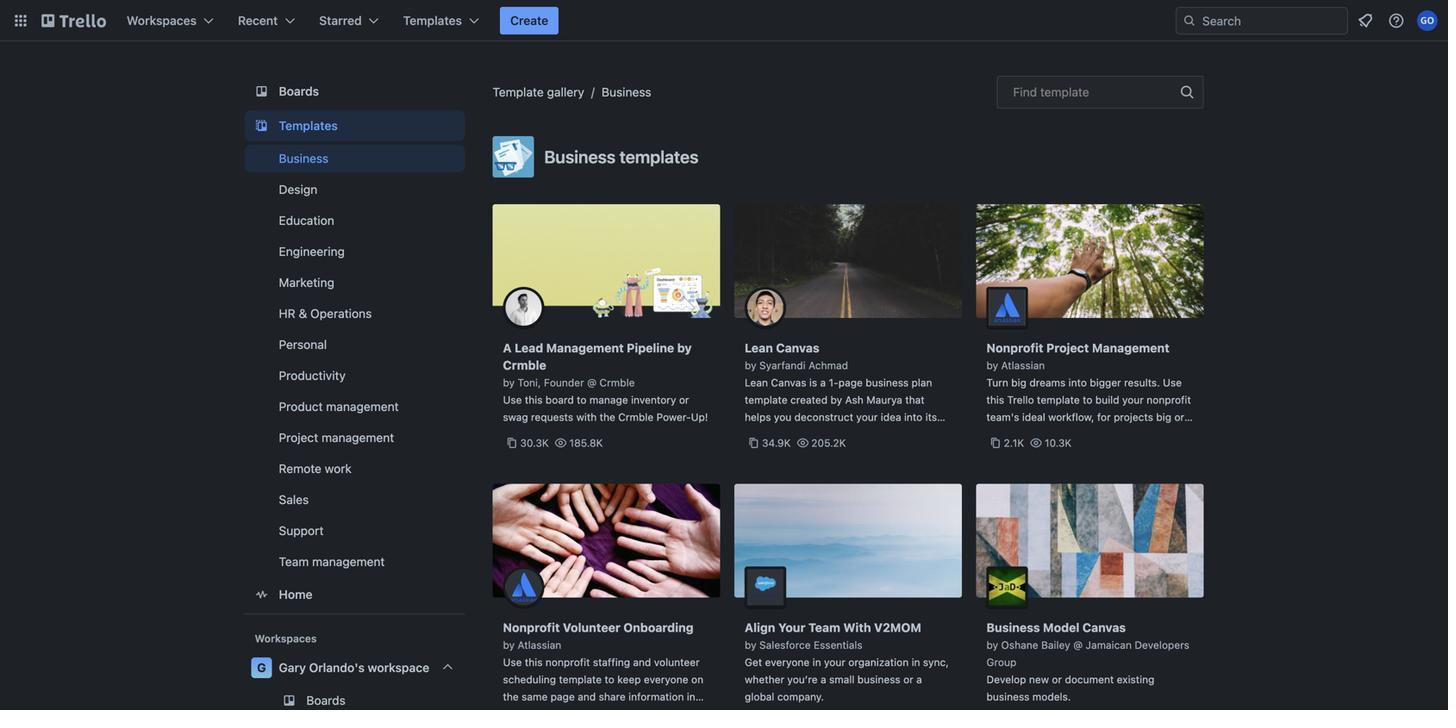 Task type: locate. For each thing, give the bounding box(es) containing it.
0 vertical spatial page
[[839, 377, 863, 389]]

manage
[[590, 394, 628, 406]]

create button
[[500, 7, 559, 34]]

in left sync,
[[912, 657, 921, 669]]

education link
[[244, 207, 465, 235]]

helps
[[745, 411, 771, 423]]

business inside lean canvas by syarfandi achmad lean canvas is a 1-page business plan template created by ash maurya that helps you deconstruct your idea into its key assumptions.
[[866, 377, 909, 389]]

engineering link
[[244, 238, 465, 266]]

your inside nonprofit project management by atlassian turn big dreams into bigger results. use this trello template to build your nonprofit team's ideal workflow, for projects big or small.
[[1123, 394, 1144, 406]]

lean
[[745, 341, 773, 355], [745, 377, 768, 389]]

1 vertical spatial boards
[[307, 694, 346, 708]]

@ right 'bailey'
[[1074, 639, 1083, 651]]

0 horizontal spatial to
[[577, 394, 587, 406]]

0 horizontal spatial project
[[279, 431, 318, 445]]

0 horizontal spatial page
[[551, 691, 575, 703]]

nonprofit volunteer onboarding by atlassian use this nonprofit staffing and volunteer scheduling template to keep everyone on the same page and share information in real-time.
[[503, 621, 704, 711]]

salesforce essentials image
[[745, 567, 786, 608]]

boards
[[279, 84, 319, 98], [307, 694, 346, 708]]

home image
[[251, 585, 272, 605]]

templates right template board icon at top left
[[279, 119, 338, 133]]

1 vertical spatial boards link
[[244, 687, 465, 711]]

1 vertical spatial canvas
[[771, 377, 807, 389]]

this down turn
[[987, 394, 1005, 406]]

gary orlando (garyorlando) image
[[1418, 10, 1438, 31]]

1 vertical spatial and
[[578, 691, 596, 703]]

templates right starred 'dropdown button'
[[403, 13, 462, 28]]

project management link
[[244, 424, 465, 452]]

time.
[[526, 708, 550, 711]]

everyone inside align your team with v2mom by salesforce essentials get everyone in your organization in sync, whether you're a small business or a global company.
[[765, 657, 810, 669]]

business up 'design'
[[279, 151, 329, 166]]

1 horizontal spatial templates
[[403, 13, 462, 28]]

1 vertical spatial nonprofit
[[546, 657, 590, 669]]

1 lean from the top
[[745, 341, 773, 355]]

2 vertical spatial use
[[503, 657, 522, 669]]

models.
[[1033, 691, 1071, 703]]

atlassian up scheduling
[[518, 639, 562, 651]]

project inside nonprofit project management by atlassian turn big dreams into bigger results. use this trello template to build your nonprofit team's ideal workflow, for projects big or small.
[[1047, 341, 1090, 355]]

support link
[[244, 517, 465, 545]]

or right new
[[1052, 674, 1062, 686]]

this up scheduling
[[525, 657, 543, 669]]

use inside a lead management pipeline by crmble by toni, founder @ crmble use this board to manage inventory or swag requests with the crmble power-up!
[[503, 394, 522, 406]]

business up oshane
[[987, 621, 1041, 635]]

0 horizontal spatial your
[[824, 657, 846, 669]]

business link right gallery at the top
[[602, 85, 652, 99]]

1 vertical spatial page
[[551, 691, 575, 703]]

use for nonprofit project management
[[1163, 377, 1182, 389]]

@ inside a lead management pipeline by crmble by toni, founder @ crmble use this board to manage inventory or swag requests with the crmble power-up!
[[587, 377, 597, 389]]

business icon image
[[493, 136, 534, 178]]

orlando's
[[309, 661, 365, 675]]

management
[[546, 341, 624, 355], [1093, 341, 1170, 355]]

1 horizontal spatial team
[[809, 621, 841, 635]]

by up turn
[[987, 360, 999, 372]]

template right the find
[[1041, 85, 1090, 99]]

this
[[525, 394, 543, 406], [987, 394, 1005, 406], [525, 657, 543, 669]]

@ inside business model canvas by oshane bailey @ jamaican developers group develop new or document existing business models.
[[1074, 639, 1083, 651]]

to inside nonprofit project management by atlassian turn big dreams into bigger results. use this trello template to build your nonprofit team's ideal workflow, for projects big or small.
[[1083, 394, 1093, 406]]

this inside nonprofit project management by atlassian turn big dreams into bigger results. use this trello template to build your nonprofit team's ideal workflow, for projects big or small.
[[987, 394, 1005, 406]]

2 horizontal spatial in
[[912, 657, 921, 669]]

business right gallery at the top
[[602, 85, 652, 99]]

management inside nonprofit project management by atlassian turn big dreams into bigger results. use this trello template to build your nonprofit team's ideal workflow, for projects big or small.
[[1093, 341, 1170, 355]]

or
[[679, 394, 689, 406], [1175, 411, 1185, 423], [904, 674, 914, 686], [1052, 674, 1062, 686]]

open information menu image
[[1388, 12, 1406, 29]]

team
[[279, 555, 309, 569], [809, 621, 841, 635]]

1 horizontal spatial into
[[1069, 377, 1087, 389]]

canvas
[[776, 341, 820, 355], [771, 377, 807, 389], [1083, 621, 1126, 635]]

into
[[1069, 377, 1087, 389], [905, 411, 923, 423]]

0 vertical spatial use
[[1163, 377, 1182, 389]]

boards right "board" 'image'
[[279, 84, 319, 98]]

1 horizontal spatial to
[[605, 674, 615, 686]]

0 vertical spatial lean
[[745, 341, 773, 355]]

by up 'group'
[[987, 639, 999, 651]]

1 horizontal spatial page
[[839, 377, 863, 389]]

is
[[810, 377, 818, 389]]

1 vertical spatial everyone
[[644, 674, 689, 686]]

2 lean from the top
[[745, 377, 768, 389]]

starred button
[[309, 7, 390, 34]]

0 vertical spatial templates
[[403, 13, 462, 28]]

in
[[813, 657, 821, 669], [912, 657, 921, 669], [687, 691, 696, 703]]

to up with
[[577, 394, 587, 406]]

workspaces
[[127, 13, 197, 28], [255, 633, 317, 645]]

management down support link
[[312, 555, 385, 569]]

1 vertical spatial nonprofit
[[503, 621, 560, 635]]

0 vertical spatial your
[[1123, 394, 1144, 406]]

0 horizontal spatial management
[[546, 341, 624, 355]]

2 vertical spatial your
[[824, 657, 846, 669]]

nonprofit down atlassian image
[[503, 621, 560, 635]]

2 management from the left
[[1093, 341, 1170, 355]]

management inside a lead management pipeline by crmble by toni, founder @ crmble use this board to manage inventory or swag requests with the crmble power-up!
[[546, 341, 624, 355]]

to down "staffing"
[[605, 674, 615, 686]]

lean canvas by syarfandi achmad lean canvas is a 1-page business plan template created by ash maurya that helps you deconstruct your idea into its key assumptions.
[[745, 341, 937, 441]]

0 horizontal spatial @
[[587, 377, 597, 389]]

lean down syarfandi
[[745, 377, 768, 389]]

business down the organization
[[858, 674, 901, 686]]

1 vertical spatial crmble
[[600, 377, 635, 389]]

1 horizontal spatial project
[[1047, 341, 1090, 355]]

0 vertical spatial boards
[[279, 84, 319, 98]]

by down the 1-
[[831, 394, 843, 406]]

atlassian up dreams
[[1002, 360, 1045, 372]]

1 horizontal spatial nonprofit
[[987, 341, 1044, 355]]

project up remote
[[279, 431, 318, 445]]

1 horizontal spatial management
[[1093, 341, 1170, 355]]

find template
[[1014, 85, 1090, 99]]

support
[[279, 524, 324, 538]]

1 vertical spatial big
[[1157, 411, 1172, 423]]

gary orlando's workspace
[[279, 661, 430, 675]]

2 vertical spatial business
[[987, 691, 1030, 703]]

your up projects
[[1123, 394, 1144, 406]]

template up helps
[[745, 394, 788, 406]]

2 vertical spatial canvas
[[1083, 621, 1126, 635]]

business inside business model canvas by oshane bailey @ jamaican developers group develop new or document existing business models.
[[987, 691, 1030, 703]]

business
[[602, 85, 652, 99], [545, 147, 616, 167], [279, 151, 329, 166], [987, 621, 1041, 635]]

a left 'small'
[[821, 674, 827, 686]]

1 horizontal spatial nonprofit
[[1147, 394, 1192, 406]]

1 vertical spatial team
[[809, 621, 841, 635]]

1 vertical spatial business link
[[244, 145, 465, 172]]

product
[[279, 400, 323, 414]]

atlassian for project
[[1002, 360, 1045, 372]]

deconstruct
[[795, 411, 854, 423]]

maurya
[[867, 394, 903, 406]]

@ up the manage
[[587, 377, 597, 389]]

in up you're
[[813, 657, 821, 669]]

boards for 1st boards "link" from the top
[[279, 84, 319, 98]]

big up trello
[[1012, 377, 1027, 389]]

0 vertical spatial nonprofit
[[987, 341, 1044, 355]]

a down the v2mom at right
[[917, 674, 922, 686]]

by inside nonprofit project management by atlassian turn big dreams into bigger results. use this trello template to build your nonprofit team's ideal workflow, for projects big or small.
[[987, 360, 999, 372]]

crmble down "lead"
[[503, 358, 547, 373]]

a
[[821, 377, 826, 389], [821, 674, 827, 686], [917, 674, 922, 686]]

or inside align your team with v2mom by salesforce essentials get everyone in your organization in sync, whether you're a small business or a global company.
[[904, 674, 914, 686]]

1 vertical spatial your
[[857, 411, 878, 423]]

into inside lean canvas by syarfandi achmad lean canvas is a 1-page business plan template created by ash maurya that helps you deconstruct your idea into its key assumptions.
[[905, 411, 923, 423]]

nonprofit inside "nonprofit volunteer onboarding by atlassian use this nonprofit staffing and volunteer scheduling template to keep everyone on the same page and share information in real-time."
[[546, 657, 590, 669]]

this down toni,
[[525, 394, 543, 406]]

nonprofit
[[987, 341, 1044, 355], [503, 621, 560, 635]]

1 vertical spatial management
[[322, 431, 394, 445]]

by inside business model canvas by oshane bailey @ jamaican developers group develop new or document existing business models.
[[987, 639, 999, 651]]

boards link up the templates link
[[244, 76, 465, 107]]

0 horizontal spatial atlassian
[[518, 639, 562, 651]]

0 horizontal spatial nonprofit
[[503, 621, 560, 635]]

same
[[522, 691, 548, 703]]

requests
[[531, 411, 574, 423]]

and up the keep
[[633, 657, 651, 669]]

0 vertical spatial and
[[633, 657, 651, 669]]

team down support
[[279, 555, 309, 569]]

nonprofit
[[1147, 394, 1192, 406], [546, 657, 590, 669]]

canvas up syarfandi
[[776, 341, 820, 355]]

template inside "nonprofit volunteer onboarding by atlassian use this nonprofit staffing and volunteer scheduling template to keep everyone on the same page and share information in real-time."
[[559, 674, 602, 686]]

templates inside popup button
[[403, 13, 462, 28]]

nonprofit up turn
[[987, 341, 1044, 355]]

recent button
[[228, 7, 306, 34]]

0 vertical spatial project
[[1047, 341, 1090, 355]]

0 horizontal spatial nonprofit
[[546, 657, 590, 669]]

template down dreams
[[1037, 394, 1080, 406]]

0 horizontal spatial everyone
[[644, 674, 689, 686]]

template down "staffing"
[[559, 674, 602, 686]]

group
[[987, 657, 1017, 669]]

1 horizontal spatial atlassian
[[1002, 360, 1045, 372]]

0 vertical spatial atlassian
[[1002, 360, 1045, 372]]

results.
[[1125, 377, 1161, 389]]

by up get
[[745, 639, 757, 651]]

0 vertical spatial @
[[587, 377, 597, 389]]

by up scheduling
[[503, 639, 515, 651]]

the down the manage
[[600, 411, 616, 423]]

1 horizontal spatial business link
[[602, 85, 652, 99]]

1 horizontal spatial everyone
[[765, 657, 810, 669]]

template board image
[[251, 116, 272, 136]]

syarfandi
[[760, 360, 806, 372]]

0 vertical spatial everyone
[[765, 657, 810, 669]]

and
[[633, 657, 651, 669], [578, 691, 596, 703]]

operations
[[311, 307, 372, 321]]

board
[[546, 394, 574, 406]]

nonprofit project management by atlassian turn big dreams into bigger results. use this trello template to build your nonprofit team's ideal workflow, for projects big or small.
[[987, 341, 1192, 441]]

use
[[1163, 377, 1182, 389], [503, 394, 522, 406], [503, 657, 522, 669]]

project up dreams
[[1047, 341, 1090, 355]]

1 vertical spatial business
[[858, 674, 901, 686]]

0 vertical spatial workspaces
[[127, 13, 197, 28]]

everyone down salesforce
[[765, 657, 810, 669]]

page up ash
[[839, 377, 863, 389]]

to left 'build'
[[1083, 394, 1093, 406]]

management for project
[[1093, 341, 1170, 355]]

0 horizontal spatial templates
[[279, 119, 338, 133]]

page right same
[[551, 691, 575, 703]]

everyone inside "nonprofit volunteer onboarding by atlassian use this nonprofit staffing and volunteer scheduling template to keep everyone on the same page and share information in real-time."
[[644, 674, 689, 686]]

team up essentials
[[809, 621, 841, 635]]

1 horizontal spatial workspaces
[[255, 633, 317, 645]]

management for project management
[[322, 431, 394, 445]]

hr
[[279, 307, 296, 321]]

and left 'share'
[[578, 691, 596, 703]]

185.8k
[[570, 437, 603, 449]]

crmble down the inventory
[[619, 411, 654, 423]]

business down develop
[[987, 691, 1030, 703]]

hr & operations link
[[244, 300, 465, 328]]

management up results.
[[1093, 341, 1170, 355]]

volunteer
[[654, 657, 700, 669]]

1 horizontal spatial your
[[857, 411, 878, 423]]

nonprofit inside nonprofit project management by atlassian turn big dreams into bigger results. use this trello template to build your nonprofit team's ideal workflow, for projects big or small.
[[987, 341, 1044, 355]]

your down essentials
[[824, 657, 846, 669]]

management down product management link
[[322, 431, 394, 445]]

management
[[326, 400, 399, 414], [322, 431, 394, 445], [312, 555, 385, 569]]

everyone
[[765, 657, 810, 669], [644, 674, 689, 686]]

management inside team management link
[[312, 555, 385, 569]]

management up the founder
[[546, 341, 624, 355]]

1 vertical spatial the
[[503, 691, 519, 703]]

boards link down "gary orlando's workspace"
[[244, 687, 465, 711]]

lead
[[515, 341, 543, 355]]

1 vertical spatial atlassian
[[518, 639, 562, 651]]

business link up design link
[[244, 145, 465, 172]]

0 vertical spatial management
[[326, 400, 399, 414]]

this inside a lead management pipeline by crmble by toni, founder @ crmble use this board to manage inventory or swag requests with the crmble power-up!
[[525, 394, 543, 406]]

1 horizontal spatial the
[[600, 411, 616, 423]]

business link
[[602, 85, 652, 99], [244, 145, 465, 172]]

0 vertical spatial big
[[1012, 377, 1027, 389]]

nonprofit inside "nonprofit volunteer onboarding by atlassian use this nonprofit staffing and volunteer scheduling template to keep everyone on the same page and share information in real-time."
[[503, 621, 560, 635]]

lean up syarfandi
[[745, 341, 773, 355]]

0 vertical spatial boards link
[[244, 76, 465, 107]]

2 vertical spatial management
[[312, 555, 385, 569]]

0 horizontal spatial in
[[687, 691, 696, 703]]

in inside "nonprofit volunteer onboarding by atlassian use this nonprofit staffing and volunteer scheduling template to keep everyone on the same page and share information in real-time."
[[687, 691, 696, 703]]

atlassian inside nonprofit project management by atlassian turn big dreams into bigger results. use this trello template to build your nonprofit team's ideal workflow, for projects big or small.
[[1002, 360, 1045, 372]]

canvas down syarfandi
[[771, 377, 807, 389]]

by right pipeline
[[677, 341, 692, 355]]

sales
[[279, 493, 309, 507]]

real-
[[503, 708, 526, 711]]

use inside nonprofit project management by atlassian turn big dreams into bigger results. use this trello template to build your nonprofit team's ideal workflow, for projects big or small.
[[1163, 377, 1182, 389]]

management down productivity link
[[326, 400, 399, 414]]

0 vertical spatial the
[[600, 411, 616, 423]]

the inside "nonprofit volunteer onboarding by atlassian use this nonprofit staffing and volunteer scheduling template to keep everyone on the same page and share information in real-time."
[[503, 691, 519, 703]]

1 vertical spatial use
[[503, 394, 522, 406]]

by inside "nonprofit volunteer onboarding by atlassian use this nonprofit staffing and volunteer scheduling template to keep everyone on the same page and share information in real-time."
[[503, 639, 515, 651]]

0 horizontal spatial big
[[1012, 377, 1027, 389]]

the up real-
[[503, 691, 519, 703]]

for
[[1098, 411, 1111, 423]]

ideal
[[1023, 411, 1046, 423]]

0 horizontal spatial the
[[503, 691, 519, 703]]

with
[[577, 411, 597, 423]]

into down "that"
[[905, 411, 923, 423]]

boards down the orlando's
[[307, 694, 346, 708]]

everyone up information
[[644, 674, 689, 686]]

canvas up jamaican
[[1083, 621, 1126, 635]]

small
[[830, 674, 855, 686]]

whether
[[745, 674, 785, 686]]

or down the organization
[[904, 674, 914, 686]]

your down ash
[[857, 411, 878, 423]]

use right results.
[[1163, 377, 1182, 389]]

use up scheduling
[[503, 657, 522, 669]]

workspaces inside popup button
[[127, 13, 197, 28]]

or right projects
[[1175, 411, 1185, 423]]

business down gallery at the top
[[545, 147, 616, 167]]

2 horizontal spatial your
[[1123, 394, 1144, 406]]

business up maurya
[[866, 377, 909, 389]]

crmble up the manage
[[600, 377, 635, 389]]

primary element
[[0, 0, 1449, 41]]

get
[[745, 657, 762, 669]]

0 vertical spatial into
[[1069, 377, 1087, 389]]

0 horizontal spatial team
[[279, 555, 309, 569]]

or up power-
[[679, 394, 689, 406]]

1 vertical spatial project
[[279, 431, 318, 445]]

Find template field
[[997, 76, 1204, 109]]

into left bigger
[[1069, 377, 1087, 389]]

a inside lean canvas by syarfandi achmad lean canvas is a 1-page business plan template created by ash maurya that helps you deconstruct your idea into its key assumptions.
[[821, 377, 826, 389]]

achmad
[[809, 360, 848, 372]]

0 vertical spatial nonprofit
[[1147, 394, 1192, 406]]

management inside product management link
[[326, 400, 399, 414]]

nonprofit down results.
[[1147, 394, 1192, 406]]

2 horizontal spatial to
[[1083, 394, 1093, 406]]

0 horizontal spatial workspaces
[[127, 13, 197, 28]]

gallery
[[547, 85, 585, 99]]

template inside nonprofit project management by atlassian turn big dreams into bigger results. use this trello template to build your nonprofit team's ideal workflow, for projects big or small.
[[1037, 394, 1080, 406]]

to inside a lead management pipeline by crmble by toni, founder @ crmble use this board to manage inventory or swag requests with the crmble power-up!
[[577, 394, 587, 406]]

nonprofit up scheduling
[[546, 657, 590, 669]]

a right is
[[821, 377, 826, 389]]

templates
[[620, 147, 699, 167]]

use inside "nonprofit volunteer onboarding by atlassian use this nonprofit staffing and volunteer scheduling template to keep everyone on the same page and share information in real-time."
[[503, 657, 522, 669]]

1 management from the left
[[546, 341, 624, 355]]

0 horizontal spatial and
[[578, 691, 596, 703]]

0 horizontal spatial into
[[905, 411, 923, 423]]

ash
[[846, 394, 864, 406]]

develop
[[987, 674, 1027, 686]]

1 horizontal spatial @
[[1074, 639, 1083, 651]]

align your team with v2mom by salesforce essentials get everyone in your organization in sync, whether you're a small business or a global company.
[[745, 621, 949, 703]]

by
[[677, 341, 692, 355], [745, 360, 757, 372], [987, 360, 999, 372], [503, 377, 515, 389], [831, 394, 843, 406], [503, 639, 515, 651], [745, 639, 757, 651], [987, 639, 999, 651]]

in down on
[[687, 691, 696, 703]]

use up swag
[[503, 394, 522, 406]]

0 notifications image
[[1356, 10, 1376, 31]]

atlassian inside "nonprofit volunteer onboarding by atlassian use this nonprofit staffing and volunteer scheduling template to keep everyone on the same page and share information in real-time."
[[518, 639, 562, 651]]

big right projects
[[1157, 411, 1172, 423]]

0 vertical spatial business
[[866, 377, 909, 389]]

0 horizontal spatial business link
[[244, 145, 465, 172]]

1 boards link from the top
[[244, 76, 465, 107]]

find
[[1014, 85, 1038, 99]]

to
[[577, 394, 587, 406], [1083, 394, 1093, 406], [605, 674, 615, 686]]

1 vertical spatial @
[[1074, 639, 1083, 651]]

crmble
[[503, 358, 547, 373], [600, 377, 635, 389], [619, 411, 654, 423]]

1 horizontal spatial and
[[633, 657, 651, 669]]

big
[[1012, 377, 1027, 389], [1157, 411, 1172, 423]]

management inside project management link
[[322, 431, 394, 445]]

1 vertical spatial lean
[[745, 377, 768, 389]]

1 vertical spatial into
[[905, 411, 923, 423]]



Task type: vqa. For each thing, say whether or not it's contained in the screenshot.


Task type: describe. For each thing, give the bounding box(es) containing it.
that
[[906, 394, 925, 406]]

plan
[[912, 377, 933, 389]]

salesforce
[[760, 639, 811, 651]]

1-
[[829, 377, 839, 389]]

sales link
[[244, 486, 465, 514]]

into inside nonprofit project management by atlassian turn big dreams into bigger results. use this trello template to build your nonprofit team's ideal workflow, for projects big or small.
[[1069, 377, 1087, 389]]

team management
[[279, 555, 385, 569]]

1 horizontal spatial in
[[813, 657, 821, 669]]

your
[[779, 621, 806, 635]]

nonprofit for project
[[987, 341, 1044, 355]]

page inside "nonprofit volunteer onboarding by atlassian use this nonprofit staffing and volunteer scheduling template to keep everyone on the same page and share information in real-time."
[[551, 691, 575, 703]]

marketing link
[[244, 269, 465, 297]]

0 vertical spatial crmble
[[503, 358, 547, 373]]

by inside align your team with v2mom by salesforce essentials get everyone in your organization in sync, whether you're a small business or a global company.
[[745, 639, 757, 651]]

build
[[1096, 394, 1120, 406]]

1 horizontal spatial big
[[1157, 411, 1172, 423]]

search image
[[1183, 14, 1197, 28]]

gary
[[279, 661, 306, 675]]

use for a lead management pipeline by crmble
[[503, 394, 522, 406]]

team management link
[[244, 548, 465, 576]]

scheduling
[[503, 674, 556, 686]]

nonprofit for volunteer
[[503, 621, 560, 635]]

design link
[[244, 176, 465, 204]]

board image
[[251, 81, 272, 102]]

personal link
[[244, 331, 465, 359]]

30.3k
[[520, 437, 549, 449]]

document
[[1065, 674, 1114, 686]]

boards for second boards "link"
[[307, 694, 346, 708]]

trello
[[1008, 394, 1035, 406]]

page inside lean canvas by syarfandi achmad lean canvas is a 1-page business plan template created by ash maurya that helps you deconstruct your idea into its key assumptions.
[[839, 377, 863, 389]]

template inside lean canvas by syarfandi achmad lean canvas is a 1-page business plan template created by ash maurya that helps you deconstruct your idea into its key assumptions.
[[745, 394, 788, 406]]

business model canvas by oshane bailey @ jamaican developers group develop new or document existing business models.
[[987, 621, 1190, 703]]

your inside lean canvas by syarfandi achmad lean canvas is a 1-page business plan template created by ash maurya that helps you deconstruct your idea into its key assumptions.
[[857, 411, 878, 423]]

assumptions.
[[765, 429, 830, 441]]

or inside business model canvas by oshane bailey @ jamaican developers group develop new or document existing business models.
[[1052, 674, 1062, 686]]

on
[[692, 674, 704, 686]]

recent
[[238, 13, 278, 28]]

by left syarfandi
[[745, 360, 757, 372]]

with
[[844, 621, 871, 635]]

create
[[511, 13, 549, 28]]

template
[[493, 85, 544, 99]]

productivity link
[[244, 362, 465, 390]]

1 vertical spatial workspaces
[[255, 633, 317, 645]]

information
[[629, 691, 684, 703]]

idea
[[881, 411, 902, 423]]

management for product management
[[326, 400, 399, 414]]

templates link
[[244, 110, 465, 141]]

templates button
[[393, 7, 490, 34]]

bailey
[[1042, 639, 1071, 651]]

management for lead
[[546, 341, 624, 355]]

to inside "nonprofit volunteer onboarding by atlassian use this nonprofit staffing and volunteer scheduling template to keep everyone on the same page and share information in real-time."
[[605, 674, 615, 686]]

atlassian image
[[987, 287, 1028, 329]]

template gallery link
[[493, 85, 585, 99]]

oshane bailey @ jamaican developers group image
[[987, 567, 1028, 608]]

founder
[[544, 377, 584, 389]]

essentials
[[814, 639, 863, 651]]

engineering
[[279, 244, 345, 259]]

developers
[[1135, 639, 1190, 651]]

this inside "nonprofit volunteer onboarding by atlassian use this nonprofit staffing and volunteer scheduling template to keep everyone on the same page and share information in real-time."
[[525, 657, 543, 669]]

you're
[[788, 674, 818, 686]]

atlassian for volunteer
[[518, 639, 562, 651]]

design
[[279, 182, 318, 197]]

align
[[745, 621, 776, 635]]

v2mom
[[874, 621, 922, 635]]

company.
[[778, 691, 824, 703]]

remote work
[[279, 462, 352, 476]]

business inside align your team with v2mom by salesforce essentials get everyone in your organization in sync, whether you're a small business or a global company.
[[858, 674, 901, 686]]

atlassian image
[[503, 567, 545, 608]]

key
[[745, 429, 762, 441]]

2.1k
[[1004, 437, 1025, 449]]

1 vertical spatial templates
[[279, 119, 338, 133]]

a
[[503, 341, 512, 355]]

or inside nonprofit project management by atlassian turn big dreams into bigger results. use this trello template to build your nonprofit team's ideal workflow, for projects big or small.
[[1175, 411, 1185, 423]]

by left toni,
[[503, 377, 515, 389]]

remote
[[279, 462, 322, 476]]

team inside align your team with v2mom by salesforce essentials get everyone in your organization in sync, whether you're a small business or a global company.
[[809, 621, 841, 635]]

power-
[[657, 411, 691, 423]]

staffing
[[593, 657, 630, 669]]

created
[[791, 394, 828, 406]]

syarfandi achmad image
[[745, 287, 786, 329]]

0 vertical spatial canvas
[[776, 341, 820, 355]]

0 vertical spatial business link
[[602, 85, 652, 99]]

inventory
[[631, 394, 676, 406]]

&
[[299, 307, 307, 321]]

nonprofit inside nonprofit project management by atlassian turn big dreams into bigger results. use this trello template to build your nonprofit team's ideal workflow, for projects big or small.
[[1147, 394, 1192, 406]]

you
[[774, 411, 792, 423]]

g
[[257, 661, 266, 675]]

back to home image
[[41, 7, 106, 34]]

the inside a lead management pipeline by crmble by toni, founder @ crmble use this board to manage inventory or swag requests with the crmble power-up!
[[600, 411, 616, 423]]

onboarding
[[624, 621, 694, 635]]

work
[[325, 462, 352, 476]]

or inside a lead management pipeline by crmble by toni, founder @ crmble use this board to manage inventory or swag requests with the crmble power-up!
[[679, 394, 689, 406]]

home
[[279, 588, 313, 602]]

productivity
[[279, 369, 346, 383]]

turn
[[987, 377, 1009, 389]]

this for turn
[[987, 394, 1005, 406]]

home link
[[244, 579, 465, 611]]

Search field
[[1197, 8, 1348, 34]]

remote work link
[[244, 455, 465, 483]]

workspaces button
[[116, 7, 224, 34]]

education
[[279, 213, 334, 228]]

product management
[[279, 400, 399, 414]]

jamaican
[[1086, 639, 1132, 651]]

workspace
[[368, 661, 430, 675]]

management for team management
[[312, 555, 385, 569]]

its
[[926, 411, 937, 423]]

business templates
[[545, 147, 699, 167]]

this for crmble
[[525, 394, 543, 406]]

global
[[745, 691, 775, 703]]

template inside field
[[1041, 85, 1090, 99]]

canvas inside business model canvas by oshane bailey @ jamaican developers group develop new or document existing business models.
[[1083, 621, 1126, 635]]

business inside business model canvas by oshane bailey @ jamaican developers group develop new or document existing business models.
[[987, 621, 1041, 635]]

workflow,
[[1049, 411, 1095, 423]]

34.9k
[[762, 437, 791, 449]]

your inside align your team with v2mom by salesforce essentials get everyone in your organization in sync, whether you're a small business or a global company.
[[824, 657, 846, 669]]

existing
[[1117, 674, 1155, 686]]

keep
[[618, 674, 641, 686]]

2 vertical spatial crmble
[[619, 411, 654, 423]]

project management
[[279, 431, 394, 445]]

projects
[[1114, 411, 1154, 423]]

dreams
[[1030, 377, 1066, 389]]

0 vertical spatial team
[[279, 555, 309, 569]]

template gallery
[[493, 85, 585, 99]]

bigger
[[1090, 377, 1122, 389]]

model
[[1044, 621, 1080, 635]]

toni, founder @ crmble image
[[503, 287, 545, 329]]

organization
[[849, 657, 909, 669]]

2 boards link from the top
[[244, 687, 465, 711]]



